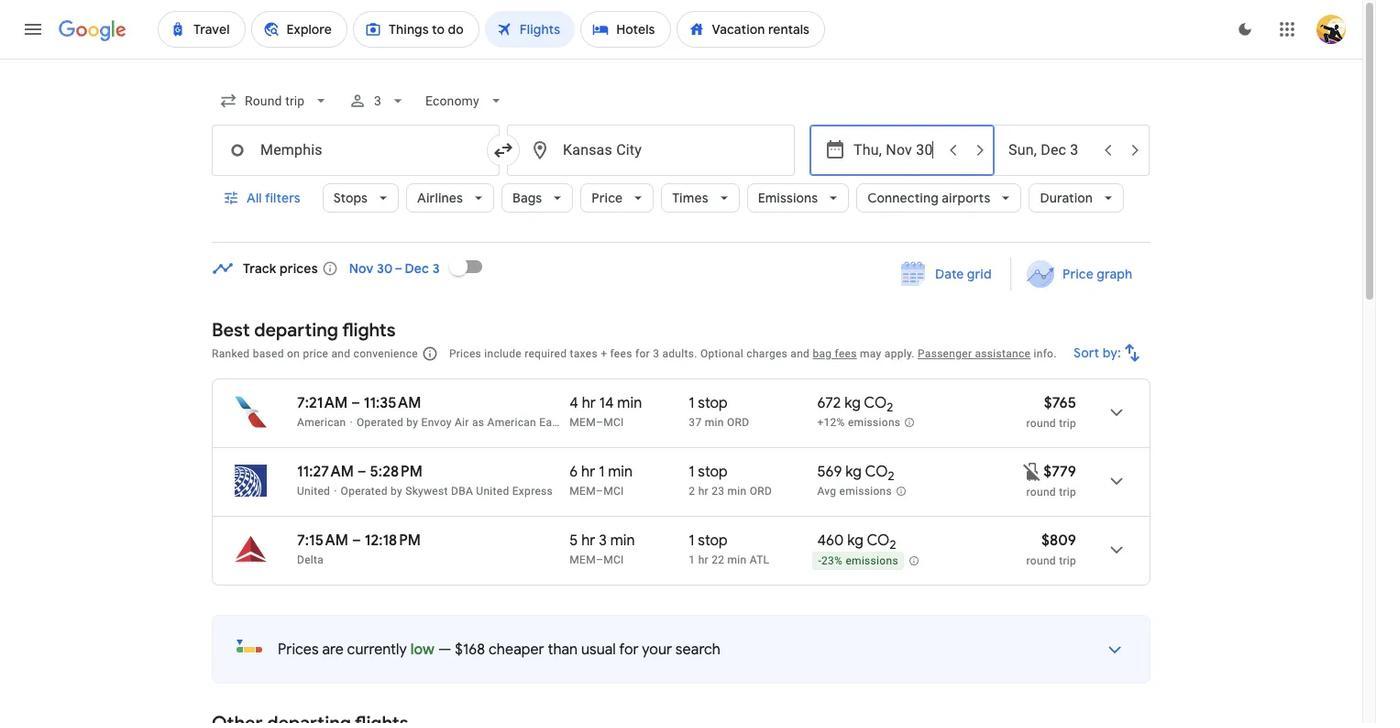 Task type: vqa. For each thing, say whether or not it's contained in the screenshot.
Charges
yes



Task type: describe. For each thing, give the bounding box(es) containing it.
times
[[672, 190, 708, 206]]

bags button
[[502, 176, 573, 220]]

– inside 4 hr 14 min mem – mci
[[596, 416, 604, 429]]

2 inside 1 stop 2 hr 23 min ord
[[689, 485, 695, 498]]

flight details. leaves memphis international airport at 7:21 am on thursday, november 30 and arrives at kansas city international airport at 11:35 am on thursday, november 30. image
[[1095, 391, 1139, 435]]

on
[[287, 348, 300, 360]]

price for price
[[592, 190, 623, 206]]

23%
[[822, 555, 843, 568]]

flights
[[342, 319, 396, 342]]

delta
[[297, 554, 324, 567]]

leaves memphis international airport at 7:21 am on thursday, november 30 and arrives at kansas city international airport at 11:35 am on thursday, november 30. element
[[297, 394, 421, 413]]

connecting airports button
[[857, 176, 1022, 220]]

round for $765
[[1027, 417, 1056, 430]]

Departure time: 11:27 AM. text field
[[297, 463, 354, 481]]

co for 569
[[865, 463, 888, 481]]

prices are currently low — $168 cheaper than usual for your search
[[278, 641, 721, 659]]

emissions
[[758, 190, 818, 206]]

find the best price region
[[212, 245, 1151, 305]]

price button
[[581, 176, 654, 220]]

mci for 1
[[604, 485, 624, 498]]

1 for 4 hr 14 min
[[689, 394, 695, 413]]

none search field containing all filters
[[212, 79, 1151, 243]]

by:
[[1103, 345, 1121, 361]]

your
[[642, 641, 672, 659]]

1 stop flight. element for 6 hr 1 min
[[689, 463, 728, 484]]

leaves memphis international airport at 7:15 am on thursday, november 30 and arrives at kansas city international airport at 12:18 pm on thursday, november 30. element
[[297, 532, 421, 550]]

best departing flights
[[212, 319, 396, 342]]

7:21 am
[[297, 394, 348, 413]]

operated by envoy air as american eagle, envoy air as american eagle
[[357, 416, 719, 429]]

2 fees from the left
[[835, 348, 857, 360]]

hr for 4 hr 14 min
[[582, 394, 596, 413]]

2 for 460
[[890, 538, 896, 553]]

by for 11:35 am
[[407, 416, 418, 429]]

kg for 672
[[845, 394, 861, 413]]

Departure text field
[[854, 126, 938, 175]]

required
[[525, 348, 567, 360]]

11:27 am – 5:28 pm
[[297, 463, 423, 481]]

usual
[[581, 641, 616, 659]]

2 american from the left
[[487, 416, 536, 429]]

5:28 pm
[[370, 463, 423, 481]]

airlines
[[417, 190, 463, 206]]

main menu image
[[22, 18, 44, 40]]

best
[[212, 319, 250, 342]]

bags
[[513, 190, 542, 206]]

11:27 am
[[297, 463, 354, 481]]

22
[[712, 554, 725, 567]]

30 – dec
[[377, 260, 429, 277]]

stop for 4 hr 14 min
[[698, 394, 728, 413]]

460
[[817, 532, 844, 550]]

kg for 569
[[846, 463, 862, 481]]

– inside the 6 hr 1 min mem – mci
[[596, 485, 604, 498]]

passenger
[[918, 348, 972, 360]]

duration
[[1040, 190, 1093, 206]]

min inside 1 stop 2 hr 23 min ord
[[728, 485, 747, 498]]

sort by: button
[[1067, 331, 1151, 375]]

1 stop 2 hr 23 min ord
[[689, 463, 772, 498]]

—
[[438, 641, 452, 659]]

4
[[570, 394, 579, 413]]

loading results progress bar
[[0, 59, 1363, 62]]

assistance
[[975, 348, 1031, 360]]

more details image
[[1093, 628, 1137, 672]]

flight details. leaves memphis international airport at 7:15 am on thursday, november 30 and arrives at kansas city international airport at 12:18 pm on thursday, november 30. image
[[1095, 528, 1139, 572]]

6 hr 1 min mem – mci
[[570, 463, 633, 498]]

trip for $765
[[1059, 417, 1077, 430]]

3 american from the left
[[639, 416, 688, 429]]

sort by:
[[1074, 345, 1121, 361]]

+12% emissions
[[817, 416, 901, 429]]

min inside 1 stop 1 hr 22 min atl
[[728, 554, 747, 567]]

min for 4 hr 14 min
[[617, 394, 642, 413]]

779 US dollars text field
[[1044, 463, 1077, 481]]

1 for 5 hr 3 min
[[689, 532, 695, 550]]

eagle
[[691, 416, 719, 429]]

based
[[253, 348, 284, 360]]

– right 7:21 am
[[351, 394, 360, 413]]

dba
[[451, 485, 473, 498]]

best departing flights main content
[[212, 245, 1151, 723]]

mci for 14
[[604, 416, 624, 429]]

1 for 6 hr 1 min
[[689, 463, 695, 481]]

emissions for 672
[[848, 416, 901, 429]]

Departure time: 7:15 AM. text field
[[297, 532, 349, 550]]

1 left 22
[[689, 554, 695, 567]]

avg emissions
[[817, 485, 892, 498]]

1 stop 37 min ord
[[689, 394, 749, 429]]

trip for $809
[[1059, 555, 1077, 568]]

price
[[303, 348, 328, 360]]

2 air from the left
[[606, 416, 621, 429]]

2 as from the left
[[624, 416, 636, 429]]

price graph
[[1063, 266, 1132, 282]]

flight details. leaves memphis international airport at 11:27 am on thursday, november 30 and arrives at kansas city international airport at 5:28 pm on thursday, november 30. image
[[1095, 459, 1139, 503]]

37
[[689, 416, 702, 429]]

may
[[860, 348, 882, 360]]

stop for 6 hr 1 min
[[698, 463, 728, 481]]

2 and from the left
[[791, 348, 810, 360]]

11:35 am
[[364, 394, 421, 413]]

times button
[[661, 176, 740, 220]]

low
[[411, 641, 435, 659]]

mem for 5
[[570, 554, 596, 567]]

departing
[[254, 319, 338, 342]]

graph
[[1097, 266, 1132, 282]]

7:21 am – 11:35 am
[[297, 394, 421, 413]]

all filters
[[247, 190, 300, 206]]

ranked
[[212, 348, 250, 360]]

swap origin and destination. image
[[492, 139, 514, 161]]

+
[[601, 348, 607, 360]]

$809 round trip
[[1027, 532, 1077, 568]]

hr inside 1 stop 2 hr 23 min ord
[[698, 485, 709, 498]]

airlines button
[[406, 176, 494, 220]]

23
[[712, 485, 725, 498]]

1 fees from the left
[[610, 348, 632, 360]]

2 round from the top
[[1027, 486, 1056, 499]]

convenience
[[354, 348, 418, 360]]

connecting airports
[[868, 190, 991, 206]]

co for 460
[[867, 532, 890, 550]]

7:15 am – 12:18 pm delta
[[297, 532, 421, 567]]

this price for this flight doesn't include overhead bin access. if you need a carry-on bag, use the bags filter to update prices. image
[[1022, 461, 1044, 483]]

grid
[[967, 266, 992, 282]]

optional
[[701, 348, 744, 360]]

leaves memphis international airport at 11:27 am on thursday, november 30 and arrives at kansas city international airport at 5:28 pm on thursday, november 30. element
[[297, 463, 423, 481]]

charges
[[747, 348, 788, 360]]

emissions for 569
[[840, 485, 892, 498]]

14
[[599, 394, 614, 413]]

are
[[322, 641, 344, 659]]

bag
[[813, 348, 832, 360]]

Arrival time: 5:28 PM. text field
[[370, 463, 423, 481]]

5 hr 3 min mem – mci
[[570, 532, 635, 567]]

layover (1 of 1) is a 2 hr 23 min layover at o'hare international airport in chicago. element
[[689, 484, 808, 499]]

prices include required taxes + fees for 3 adults. optional charges and bag fees may apply. passenger assistance
[[449, 348, 1031, 360]]

$765
[[1044, 394, 1077, 413]]



Task type: locate. For each thing, give the bounding box(es) containing it.
3 1 stop flight. element from the top
[[689, 532, 728, 553]]

2 inside 672 kg co 2
[[887, 400, 894, 416]]

total duration 6 hr 1 min. element
[[570, 463, 689, 484]]

price graph button
[[1015, 258, 1147, 291]]

adults.
[[662, 348, 697, 360]]

0 vertical spatial emissions
[[848, 416, 901, 429]]

2 1 stop flight. element from the top
[[689, 463, 728, 484]]

2 vertical spatial kg
[[847, 532, 864, 550]]

layover (1 of 1) is a 37 min layover at o'hare international airport in chicago. element
[[689, 415, 808, 430]]

learn more about tracked prices image
[[322, 260, 338, 277]]

1 horizontal spatial united
[[476, 485, 509, 498]]

– down total duration 5 hr 3 min. element
[[596, 554, 604, 567]]

round
[[1027, 417, 1056, 430], [1027, 486, 1056, 499], [1027, 555, 1056, 568]]

american down 7:21 am
[[297, 416, 346, 429]]

mci inside the 6 hr 1 min mem – mci
[[604, 485, 624, 498]]

mem down the 4
[[570, 416, 596, 429]]

stop up 22
[[698, 532, 728, 550]]

1 horizontal spatial american
[[487, 416, 536, 429]]

price inside button
[[1063, 266, 1094, 282]]

as down total duration 4 hr 14 min. element
[[624, 416, 636, 429]]

emissions down 569 kg co 2
[[840, 485, 892, 498]]

1 vertical spatial for
[[619, 641, 639, 659]]

+12%
[[817, 416, 845, 429]]

date grid button
[[888, 258, 1007, 291]]

stop for 5 hr 3 min
[[698, 532, 728, 550]]

mem for 4
[[570, 416, 596, 429]]

united right dba
[[476, 485, 509, 498]]

1
[[689, 394, 695, 413], [599, 463, 605, 481], [689, 463, 695, 481], [689, 532, 695, 550], [689, 554, 695, 567]]

Return text field
[[1009, 126, 1093, 175]]

united
[[297, 485, 330, 498], [476, 485, 509, 498]]

hr left 23
[[698, 485, 709, 498]]

2 for 569
[[888, 469, 895, 484]]

3 inside find the best price region
[[433, 260, 440, 277]]

1 vertical spatial mci
[[604, 485, 624, 498]]

809 US dollars text field
[[1042, 532, 1077, 550]]

1 horizontal spatial price
[[1063, 266, 1094, 282]]

ord inside the 1 stop 37 min ord
[[727, 416, 749, 429]]

layover (1 of 1) is a 1 hr 22 min layover at hartsfield-jackson atlanta international airport in atlanta. element
[[689, 553, 808, 568]]

1 vertical spatial kg
[[846, 463, 862, 481]]

1 right 6 on the bottom of the page
[[599, 463, 605, 481]]

ord
[[727, 416, 749, 429], [750, 485, 772, 498]]

2 horizontal spatial american
[[639, 416, 688, 429]]

mem inside the 6 hr 1 min mem – mci
[[570, 485, 596, 498]]

than
[[548, 641, 578, 659]]

ord inside 1 stop 2 hr 23 min ord
[[750, 485, 772, 498]]

by down the '11:35 am'
[[407, 416, 418, 429]]

2 vertical spatial mem
[[570, 554, 596, 567]]

2 vertical spatial trip
[[1059, 555, 1077, 568]]

operated for 5:28 pm
[[341, 485, 388, 498]]

min for 5 hr 3 min
[[610, 532, 635, 550]]

Arrival time: 12:18 PM. text field
[[365, 532, 421, 550]]

1 mem from the top
[[570, 416, 596, 429]]

by down the arrival time: 5:28 pm. 'text field'
[[391, 485, 403, 498]]

avg
[[817, 485, 837, 498]]

nov
[[349, 260, 374, 277]]

trip inside $765 round trip
[[1059, 417, 1077, 430]]

$168
[[455, 641, 485, 659]]

round down $765 text box
[[1027, 417, 1056, 430]]

learn more about ranking image
[[422, 346, 438, 362]]

as up dba
[[472, 416, 484, 429]]

ord right 23
[[750, 485, 772, 498]]

mem down 6 on the bottom of the page
[[570, 485, 596, 498]]

operated down 11:27 am – 5:28 pm
[[341, 485, 388, 498]]

air up dba
[[455, 416, 469, 429]]

2 mem from the top
[[570, 485, 596, 498]]

1 vertical spatial trip
[[1059, 486, 1077, 499]]

1 stop 1 hr 22 min atl
[[689, 532, 770, 567]]

hr
[[582, 394, 596, 413], [581, 463, 595, 481], [698, 485, 709, 498], [582, 532, 596, 550], [698, 554, 709, 567]]

by for 5:28 pm
[[391, 485, 403, 498]]

Arrival time: 11:35 AM. text field
[[364, 394, 421, 413]]

0 horizontal spatial envoy
[[421, 416, 452, 429]]

min for 1 stop
[[705, 416, 724, 429]]

prices left are
[[278, 641, 319, 659]]

1 up 37
[[689, 394, 695, 413]]

1 vertical spatial prices
[[278, 641, 319, 659]]

co inside the 460 kg co 2
[[867, 532, 890, 550]]

– inside the 7:15 am – 12:18 pm delta
[[352, 532, 361, 550]]

kg up +12% emissions
[[845, 394, 861, 413]]

price left graph
[[1063, 266, 1094, 282]]

0 vertical spatial co
[[864, 394, 887, 413]]

1 american from the left
[[297, 416, 346, 429]]

460 kg co 2
[[817, 532, 896, 553]]

round for $809
[[1027, 555, 1056, 568]]

0 horizontal spatial and
[[331, 348, 351, 360]]

12:18 pm
[[365, 532, 421, 550]]

1 vertical spatial round
[[1027, 486, 1056, 499]]

price right bags popup button
[[592, 190, 623, 206]]

0 horizontal spatial united
[[297, 485, 330, 498]]

6
[[570, 463, 578, 481]]

stop inside 1 stop 2 hr 23 min ord
[[698, 463, 728, 481]]

co inside 569 kg co 2
[[865, 463, 888, 481]]

1 stop flight. element for 4 hr 14 min
[[689, 394, 728, 415]]

stop up eagle
[[698, 394, 728, 413]]

hr left 22
[[698, 554, 709, 567]]

by
[[407, 416, 418, 429], [391, 485, 403, 498]]

– inside '5 hr 3 min mem – mci'
[[596, 554, 604, 567]]

1 as from the left
[[472, 416, 484, 429]]

date
[[935, 266, 964, 282]]

fees right +
[[610, 348, 632, 360]]

united down departure time: 11:27 am. "text box" on the bottom
[[297, 485, 330, 498]]

1 stop flight. element up eagle
[[689, 394, 728, 415]]

None search field
[[212, 79, 1151, 243]]

2 vertical spatial co
[[867, 532, 890, 550]]

emissions
[[848, 416, 901, 429], [840, 485, 892, 498], [846, 555, 899, 568]]

hr right 6 on the bottom of the page
[[581, 463, 595, 481]]

1 vertical spatial co
[[865, 463, 888, 481]]

co up +12% emissions
[[864, 394, 887, 413]]

eagle,
[[539, 416, 570, 429]]

min right 5
[[610, 532, 635, 550]]

stops
[[333, 190, 368, 206]]

air
[[455, 416, 469, 429], [606, 416, 621, 429]]

1 stop flight. element for 5 hr 3 min
[[689, 532, 728, 553]]

1 and from the left
[[331, 348, 351, 360]]

3 inside '5 hr 3 min mem – mci'
[[599, 532, 607, 550]]

total duration 4 hr 14 min. element
[[570, 394, 689, 415]]

1 inside 1 stop 2 hr 23 min ord
[[689, 463, 695, 481]]

2 vertical spatial stop
[[698, 532, 728, 550]]

sort
[[1074, 345, 1100, 361]]

track
[[243, 260, 276, 277]]

1 horizontal spatial fees
[[835, 348, 857, 360]]

mci down total duration 5 hr 3 min. element
[[604, 554, 624, 567]]

0 vertical spatial by
[[407, 416, 418, 429]]

as
[[472, 416, 484, 429], [624, 416, 636, 429]]

1 vertical spatial ord
[[750, 485, 772, 498]]

kg inside 569 kg co 2
[[846, 463, 862, 481]]

stop inside 1 stop 1 hr 22 min atl
[[698, 532, 728, 550]]

all filters button
[[212, 176, 315, 220]]

ranked based on price and convenience
[[212, 348, 418, 360]]

nov 30 – dec 3
[[349, 260, 440, 277]]

0 horizontal spatial price
[[592, 190, 623, 206]]

3 button
[[341, 79, 415, 123]]

fees right the bag on the top of the page
[[835, 348, 857, 360]]

0 vertical spatial kg
[[845, 394, 861, 413]]

express
[[512, 485, 553, 498]]

3 trip from the top
[[1059, 555, 1077, 568]]

1 horizontal spatial air
[[606, 416, 621, 429]]

1 horizontal spatial envoy
[[573, 416, 604, 429]]

kg up -23% emissions
[[847, 532, 864, 550]]

mem inside 4 hr 14 min mem – mci
[[570, 416, 596, 429]]

min
[[617, 394, 642, 413], [705, 416, 724, 429], [608, 463, 633, 481], [728, 485, 747, 498], [610, 532, 635, 550], [728, 554, 747, 567]]

min right '14'
[[617, 394, 642, 413]]

1 down 37
[[689, 463, 695, 481]]

include
[[484, 348, 522, 360]]

taxes
[[570, 348, 598, 360]]

co inside 672 kg co 2
[[864, 394, 887, 413]]

total duration 5 hr 3 min. element
[[570, 532, 689, 553]]

air down '14'
[[606, 416, 621, 429]]

min for 6 hr 1 min
[[608, 463, 633, 481]]

1 horizontal spatial by
[[407, 416, 418, 429]]

min right 22
[[728, 554, 747, 567]]

passenger assistance button
[[918, 348, 1031, 360]]

mem inside '5 hr 3 min mem – mci'
[[570, 554, 596, 567]]

0 vertical spatial 1 stop flight. element
[[689, 394, 728, 415]]

kg inside the 460 kg co 2
[[847, 532, 864, 550]]

3 mem from the top
[[570, 554, 596, 567]]

569 kg co 2
[[817, 463, 895, 484]]

round down 809 us dollars text box
[[1027, 555, 1056, 568]]

price
[[592, 190, 623, 206], [1063, 266, 1094, 282]]

atl
[[750, 554, 770, 567]]

$765 round trip
[[1027, 394, 1077, 430]]

3 inside popup button
[[374, 94, 382, 108]]

for
[[635, 348, 650, 360], [619, 641, 639, 659]]

1 vertical spatial by
[[391, 485, 403, 498]]

1 stop flight. element up 22
[[689, 532, 728, 553]]

trip down $779
[[1059, 486, 1077, 499]]

mci down '14'
[[604, 416, 624, 429]]

2 vertical spatial mci
[[604, 554, 624, 567]]

min right 23
[[728, 485, 747, 498]]

0 vertical spatial ord
[[727, 416, 749, 429]]

for left your
[[619, 641, 639, 659]]

mem
[[570, 416, 596, 429], [570, 485, 596, 498], [570, 554, 596, 567]]

hr inside '5 hr 3 min mem – mci'
[[582, 532, 596, 550]]

0 horizontal spatial by
[[391, 485, 403, 498]]

mem down 5
[[570, 554, 596, 567]]

None field
[[212, 84, 338, 117], [418, 84, 513, 117], [212, 84, 338, 117], [418, 84, 513, 117]]

price inside "popup button"
[[592, 190, 623, 206]]

569
[[817, 463, 842, 481]]

0 vertical spatial trip
[[1059, 417, 1077, 430]]

filters
[[265, 190, 300, 206]]

min inside 4 hr 14 min mem – mci
[[617, 394, 642, 413]]

prices for prices are currently low — $168 cheaper than usual for your search
[[278, 641, 319, 659]]

connecting
[[868, 190, 939, 206]]

hr inside the 6 hr 1 min mem – mci
[[581, 463, 595, 481]]

hr inside 1 stop 1 hr 22 min atl
[[698, 554, 709, 567]]

prices for prices include required taxes + fees for 3 adults. optional charges and bag fees may apply. passenger assistance
[[449, 348, 481, 360]]

stop inside the 1 stop 37 min ord
[[698, 394, 728, 413]]

1 horizontal spatial prices
[[449, 348, 481, 360]]

4 hr 14 min mem – mci
[[570, 394, 642, 429]]

0 vertical spatial stop
[[698, 394, 728, 413]]

2 mci from the top
[[604, 485, 624, 498]]

Departure time: 7:21 AM. text field
[[297, 394, 348, 413]]

1 round from the top
[[1027, 417, 1056, 430]]

ord right eagle
[[727, 416, 749, 429]]

1 vertical spatial mem
[[570, 485, 596, 498]]

1 up layover (1 of 1) is a 1 hr 22 min layover at hartsfield-jackson atlanta international airport in atlanta. element
[[689, 532, 695, 550]]

1 vertical spatial 1 stop flight. element
[[689, 463, 728, 484]]

hr for 6 hr 1 min
[[581, 463, 595, 481]]

– down '14'
[[596, 416, 604, 429]]

$779
[[1044, 463, 1077, 481]]

3 round from the top
[[1027, 555, 1056, 568]]

stops button
[[322, 176, 399, 220]]

co up avg emissions
[[865, 463, 888, 481]]

kg up avg emissions
[[846, 463, 862, 481]]

– down total duration 6 hr 1 min. "element"
[[596, 485, 604, 498]]

0 vertical spatial mci
[[604, 416, 624, 429]]

american
[[297, 416, 346, 429], [487, 416, 536, 429], [639, 416, 688, 429]]

2 up +12% emissions
[[887, 400, 894, 416]]

apply.
[[885, 348, 915, 360]]

hr right the 4
[[582, 394, 596, 413]]

mem for 6
[[570, 485, 596, 498]]

cheaper
[[489, 641, 544, 659]]

0 vertical spatial for
[[635, 348, 650, 360]]

1 mci from the top
[[604, 416, 624, 429]]

0 vertical spatial mem
[[570, 416, 596, 429]]

co up -23% emissions
[[867, 532, 890, 550]]

mci down total duration 6 hr 1 min. "element"
[[604, 485, 624, 498]]

1 stop flight. element
[[689, 394, 728, 415], [689, 463, 728, 484], [689, 532, 728, 553]]

1 vertical spatial stop
[[698, 463, 728, 481]]

1 horizontal spatial as
[[624, 416, 636, 429]]

round inside the $809 round trip
[[1027, 555, 1056, 568]]

emissions down 672 kg co 2
[[848, 416, 901, 429]]

hr inside 4 hr 14 min mem – mci
[[582, 394, 596, 413]]

stop up 23
[[698, 463, 728, 481]]

all
[[247, 190, 262, 206]]

bag fees button
[[813, 348, 857, 360]]

round down this price for this flight doesn't include overhead bin access. if you need a carry-on bag, use the bags filter to update prices. image
[[1027, 486, 1056, 499]]

2 inside the 460 kg co 2
[[890, 538, 896, 553]]

hr right 5
[[582, 532, 596, 550]]

envoy down the 4
[[573, 416, 604, 429]]

– right the 7:15 am
[[352, 532, 361, 550]]

7:15 am
[[297, 532, 349, 550]]

mci
[[604, 416, 624, 429], [604, 485, 624, 498], [604, 554, 624, 567]]

1 air from the left
[[455, 416, 469, 429]]

-23% emissions
[[818, 555, 899, 568]]

envoy up the 5:28 pm
[[421, 416, 452, 429]]

3 stop from the top
[[698, 532, 728, 550]]

2 vertical spatial 1 stop flight. element
[[689, 532, 728, 553]]

2 up -23% emissions
[[890, 538, 896, 553]]

2 inside 569 kg co 2
[[888, 469, 895, 484]]

and left the bag on the top of the page
[[791, 348, 810, 360]]

2 united from the left
[[476, 485, 509, 498]]

2
[[887, 400, 894, 416], [888, 469, 895, 484], [689, 485, 695, 498], [890, 538, 896, 553]]

0 horizontal spatial american
[[297, 416, 346, 429]]

mci inside '5 hr 3 min mem – mci'
[[604, 554, 624, 567]]

2 up avg emissions
[[888, 469, 895, 484]]

round inside $765 round trip
[[1027, 417, 1056, 430]]

0 vertical spatial operated
[[357, 416, 404, 429]]

date grid
[[935, 266, 992, 282]]

0 horizontal spatial prices
[[278, 641, 319, 659]]

1 vertical spatial operated
[[341, 485, 388, 498]]

0 horizontal spatial fees
[[610, 348, 632, 360]]

trip down $765 text box
[[1059, 417, 1077, 430]]

2 vertical spatial round
[[1027, 555, 1056, 568]]

emissions button
[[747, 176, 849, 220]]

kg inside 672 kg co 2
[[845, 394, 861, 413]]

american left eagle,
[[487, 416, 536, 429]]

1 stop from the top
[[698, 394, 728, 413]]

1 inside the 1 stop 37 min ord
[[689, 394, 695, 413]]

mci inside 4 hr 14 min mem – mci
[[604, 416, 624, 429]]

price for price graph
[[1063, 266, 1094, 282]]

1 1 stop flight. element from the top
[[689, 394, 728, 415]]

1 stop flight. element up 23
[[689, 463, 728, 484]]

co for 672
[[864, 394, 887, 413]]

skywest
[[406, 485, 448, 498]]

kg for 460
[[847, 532, 864, 550]]

emissions down the 460 kg co 2 on the right bottom of the page
[[846, 555, 899, 568]]

trip inside the $809 round trip
[[1059, 555, 1077, 568]]

duration button
[[1029, 176, 1124, 220]]

1 vertical spatial price
[[1063, 266, 1094, 282]]

for left adults.
[[635, 348, 650, 360]]

trip down 809 us dollars text box
[[1059, 555, 1077, 568]]

None text field
[[212, 125, 500, 176], [507, 125, 795, 176], [212, 125, 500, 176], [507, 125, 795, 176]]

1 inside the 6 hr 1 min mem – mci
[[599, 463, 605, 481]]

hr for 5 hr 3 min
[[582, 532, 596, 550]]

and right the price
[[331, 348, 351, 360]]

change appearance image
[[1223, 7, 1267, 51]]

operated for 11:35 am
[[357, 416, 404, 429]]

672
[[817, 394, 841, 413]]

2 envoy from the left
[[573, 416, 604, 429]]

2 left 23
[[689, 485, 695, 498]]

0 horizontal spatial air
[[455, 416, 469, 429]]

min inside the 6 hr 1 min mem – mci
[[608, 463, 633, 481]]

765 US dollars text field
[[1044, 394, 1077, 413]]

min right 37
[[705, 416, 724, 429]]

1 united from the left
[[297, 485, 330, 498]]

$809
[[1042, 532, 1077, 550]]

1 horizontal spatial and
[[791, 348, 810, 360]]

0 vertical spatial price
[[592, 190, 623, 206]]

track prices
[[243, 260, 318, 277]]

mci for 3
[[604, 554, 624, 567]]

2 trip from the top
[[1059, 486, 1077, 499]]

min inside the 1 stop 37 min ord
[[705, 416, 724, 429]]

operated
[[357, 416, 404, 429], [341, 485, 388, 498]]

0 horizontal spatial as
[[472, 416, 484, 429]]

3 mci from the top
[[604, 554, 624, 567]]

– left the arrival time: 5:28 pm. 'text field'
[[357, 463, 367, 481]]

0 vertical spatial prices
[[449, 348, 481, 360]]

1 vertical spatial emissions
[[840, 485, 892, 498]]

min right 6 on the bottom of the page
[[608, 463, 633, 481]]

2 for 672
[[887, 400, 894, 416]]

operated down the '11:35 am'
[[357, 416, 404, 429]]

prices right learn more about ranking icon
[[449, 348, 481, 360]]

1 trip from the top
[[1059, 417, 1077, 430]]

2 stop from the top
[[698, 463, 728, 481]]

0 vertical spatial round
[[1027, 417, 1056, 430]]

american left 37
[[639, 416, 688, 429]]

currently
[[347, 641, 407, 659]]

min inside '5 hr 3 min mem – mci'
[[610, 532, 635, 550]]

1 envoy from the left
[[421, 416, 452, 429]]

2 vertical spatial emissions
[[846, 555, 899, 568]]



